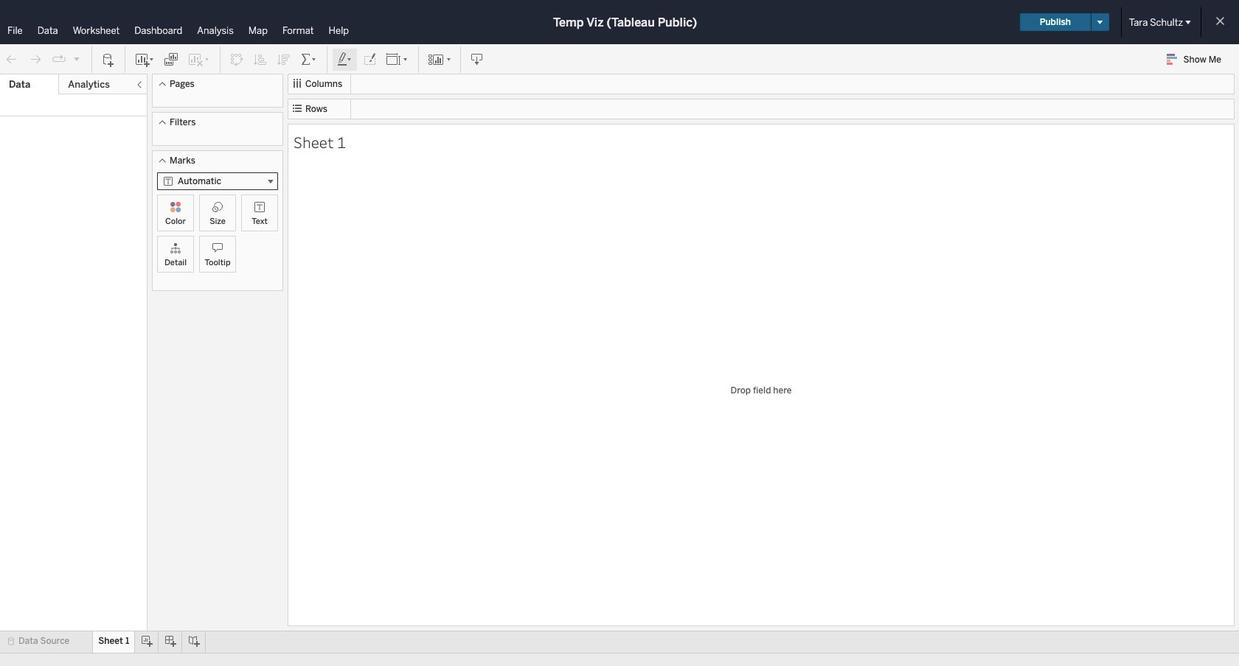 Task type: vqa. For each thing, say whether or not it's contained in the screenshot.
Redo image
yes



Task type: describe. For each thing, give the bounding box(es) containing it.
redo image
[[28, 52, 43, 67]]

totals image
[[300, 52, 318, 67]]

download image
[[470, 52, 485, 67]]

clear sheet image
[[187, 52, 211, 67]]

replay animation image
[[72, 54, 81, 63]]

new data source image
[[101, 52, 116, 67]]

highlight image
[[336, 52, 353, 67]]

replay animation image
[[52, 52, 66, 67]]

sort descending image
[[277, 52, 291, 67]]



Task type: locate. For each thing, give the bounding box(es) containing it.
show/hide cards image
[[428, 52, 451, 67]]

swap rows and columns image
[[229, 52, 244, 67]]

new worksheet image
[[134, 52, 155, 67]]

fit image
[[386, 52, 409, 67]]

undo image
[[4, 52, 19, 67]]

sort ascending image
[[253, 52, 268, 67]]

duplicate image
[[164, 52, 179, 67]]

format workbook image
[[362, 52, 377, 67]]

collapse image
[[135, 80, 144, 89]]



